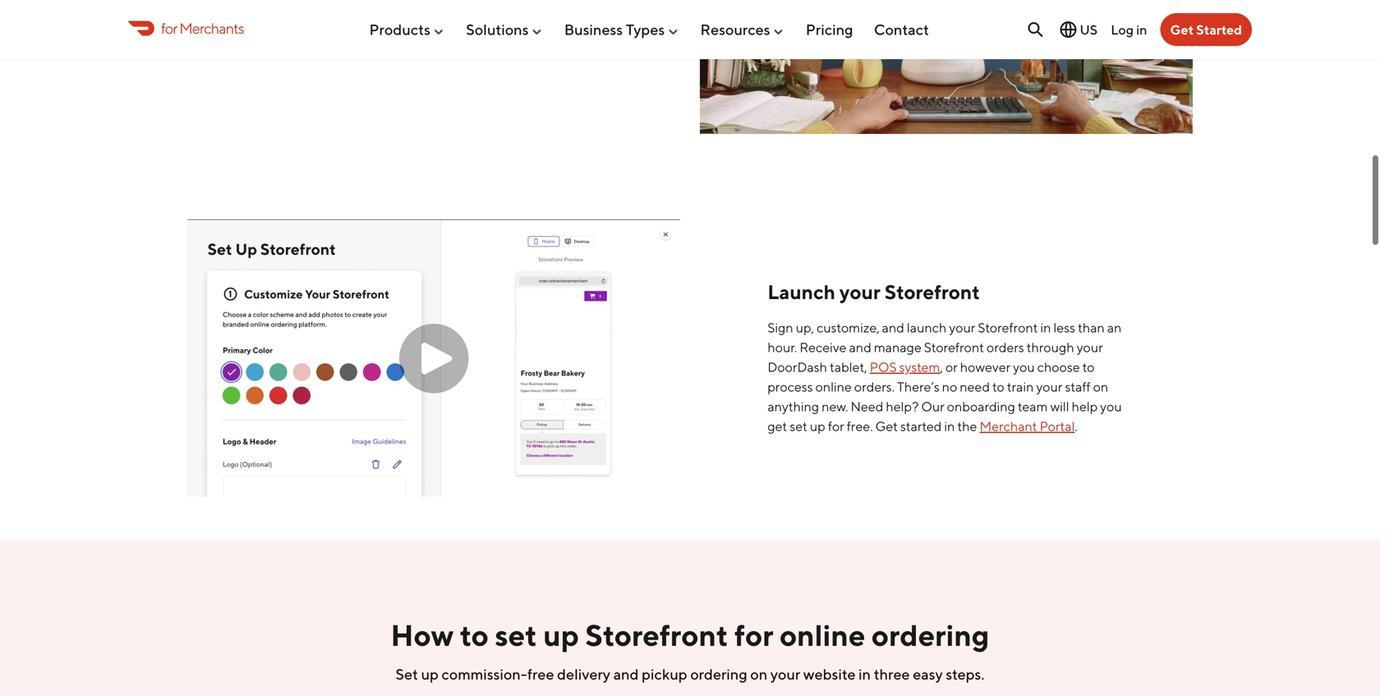 Task type: describe. For each thing, give the bounding box(es) containing it.
need
[[960, 379, 990, 395]]

solutions
[[466, 21, 529, 38]]

however
[[961, 359, 1011, 375]]

manage
[[874, 340, 922, 355]]

pos system link
[[870, 359, 941, 375]]

delivery
[[557, 665, 611, 683]]

portal
[[1040, 419, 1075, 434]]

how
[[391, 618, 454, 653]]

products link
[[369, 14, 445, 45]]

set up commission-free delivery and pickup ordering on your website in three easy steps.
[[396, 665, 985, 683]]

your inside receive and manage storefront orders through your doordash tablet,
[[1077, 340, 1103, 355]]

set
[[396, 665, 418, 683]]

solutions link
[[466, 14, 544, 45]]

log in
[[1111, 22, 1148, 37]]

our
[[922, 399, 945, 414]]

up,
[[796, 320, 814, 336]]

launch your storefront
[[768, 280, 980, 304]]

2 vertical spatial to
[[460, 618, 489, 653]]

launch
[[907, 320, 947, 336]]

the
[[958, 419, 978, 434]]

resources link
[[701, 14, 785, 45]]

types
[[626, 21, 665, 38]]

receive
[[800, 340, 847, 355]]

business types
[[564, 21, 665, 38]]

through
[[1027, 340, 1075, 355]]

merchant
[[980, 419, 1038, 434]]

sign up, customize, and launch your storefront in less than an hour.
[[768, 320, 1122, 355]]

team
[[1018, 399, 1048, 414]]

for merchants
[[161, 19, 244, 37]]

than
[[1078, 320, 1105, 336]]

in right the log
[[1137, 22, 1148, 37]]

us
[[1080, 22, 1098, 37]]

customize,
[[817, 320, 880, 336]]

you inside , or however you choose to process online orders. there's no need to train your staff on anything new.
[[1014, 359, 1035, 375]]

pricing
[[806, 21, 854, 38]]

products
[[369, 21, 431, 38]]

and inside receive and manage storefront orders through your doordash tablet,
[[849, 340, 872, 355]]

in inside the "sign up, customize, and launch your storefront in less than an hour."
[[1041, 320, 1052, 336]]

merchants
[[179, 19, 244, 37]]

anything
[[768, 399, 820, 414]]

pos system
[[870, 359, 941, 375]]

merchant portal link
[[980, 419, 1075, 434]]

onboarding
[[947, 399, 1016, 414]]

your inside , or however you choose to process online orders. there's no need to train your staff on anything new.
[[1037, 379, 1063, 395]]

0 horizontal spatial set
[[495, 618, 537, 653]]

started
[[901, 419, 942, 434]]

1 horizontal spatial up
[[543, 618, 579, 653]]

, or however you choose to process online orders. there's no need to train your staff on anything new.
[[768, 359, 1109, 414]]

an
[[1108, 320, 1122, 336]]

need
[[851, 399, 884, 414]]

help
[[1072, 399, 1098, 414]]

business types link
[[564, 14, 680, 45]]

no
[[942, 379, 958, 395]]

business
[[564, 21, 623, 38]]

system
[[900, 359, 941, 375]]

1 vertical spatial to
[[993, 379, 1005, 395]]

easy
[[913, 665, 943, 683]]

get
[[768, 419, 788, 434]]



Task type: locate. For each thing, give the bounding box(es) containing it.
0 horizontal spatial to
[[460, 618, 489, 653]]

1 horizontal spatial on
[[1094, 379, 1109, 395]]

1 vertical spatial for
[[828, 419, 845, 434]]

0 vertical spatial get
[[1171, 22, 1194, 37]]

up down new.
[[810, 419, 826, 434]]

ordering for online
[[872, 618, 990, 653]]

train
[[1007, 379, 1034, 395]]

launch
[[768, 280, 836, 304]]

set up free
[[495, 618, 537, 653]]

free
[[528, 665, 554, 683]]

pricing link
[[806, 14, 854, 45]]

orders
[[987, 340, 1025, 355]]

on
[[1094, 379, 1109, 395], [751, 665, 768, 683]]

need help? our onboarding team will help you get set up for free. get started in the
[[768, 399, 1122, 434]]

0 vertical spatial up
[[810, 419, 826, 434]]

,
[[941, 359, 943, 375]]

on left website
[[751, 665, 768, 683]]

doordash
[[768, 359, 828, 375]]

1 vertical spatial and
[[849, 340, 872, 355]]

globe line image
[[1059, 20, 1079, 39]]

0 vertical spatial you
[[1014, 359, 1035, 375]]

log
[[1111, 22, 1134, 37]]

0 horizontal spatial and
[[614, 665, 639, 683]]

0 horizontal spatial get
[[876, 419, 898, 434]]

up right set
[[421, 665, 439, 683]]

2 horizontal spatial for
[[828, 419, 845, 434]]

you up train
[[1014, 359, 1035, 375]]

choose
[[1038, 359, 1080, 375]]

up up free
[[543, 618, 579, 653]]

pickup
[[642, 665, 688, 683]]

set down anything
[[790, 419, 808, 434]]

0 horizontal spatial you
[[1014, 359, 1035, 375]]

1 vertical spatial set
[[495, 618, 537, 653]]

1 vertical spatial get
[[876, 419, 898, 434]]

get inside get started button
[[1171, 22, 1194, 37]]

0 vertical spatial to
[[1083, 359, 1095, 375]]

your down than
[[1077, 340, 1103, 355]]

ordering down how to set up storefront for online ordering
[[691, 665, 748, 683]]

for down new.
[[828, 419, 845, 434]]

your down the choose
[[1037, 379, 1063, 395]]

resources
[[701, 21, 771, 38]]

ordering for pickup
[[691, 665, 748, 683]]

how to set up storefront for online ordering
[[391, 618, 990, 653]]

storefront up or
[[924, 340, 985, 355]]

log in link
[[1111, 22, 1148, 37]]

0 vertical spatial for
[[161, 19, 177, 37]]

tablet,
[[830, 359, 868, 375]]

2 horizontal spatial to
[[1083, 359, 1095, 375]]

up
[[810, 419, 826, 434], [543, 618, 579, 653], [421, 665, 439, 683]]

online inside , or however you choose to process online orders. there's no need to train your staff on anything new.
[[816, 379, 852, 395]]

merchant portal .
[[980, 419, 1078, 434]]

website
[[804, 665, 856, 683]]

0 horizontal spatial ordering
[[691, 665, 748, 683]]

2 vertical spatial for
[[735, 618, 774, 653]]

0 vertical spatial and
[[882, 320, 905, 336]]

your inside the "sign up, customize, and launch your storefront in less than an hour."
[[950, 320, 976, 336]]

in left less
[[1041, 320, 1052, 336]]

to left train
[[993, 379, 1005, 395]]

2 horizontal spatial and
[[882, 320, 905, 336]]

free.
[[847, 419, 873, 434]]

1 vertical spatial on
[[751, 665, 768, 683]]

on right staff
[[1094, 379, 1109, 395]]

sign
[[768, 320, 794, 336]]

0 horizontal spatial on
[[751, 665, 768, 683]]

contact link
[[874, 14, 929, 45]]

or
[[946, 359, 958, 375]]

will
[[1051, 399, 1070, 414]]

get started
[[1171, 22, 1243, 37]]

get started button
[[1161, 13, 1252, 46]]

contact
[[874, 21, 929, 38]]

in left the
[[945, 419, 955, 434]]

1 horizontal spatial ordering
[[872, 618, 990, 653]]

to up staff
[[1083, 359, 1095, 375]]

ordering
[[872, 618, 990, 653], [691, 665, 748, 683]]

online up website
[[780, 618, 866, 653]]

you inside need help? our onboarding team will help you get set up for free. get started in the
[[1101, 399, 1122, 414]]

storefront inside receive and manage storefront orders through your doordash tablet,
[[924, 340, 985, 355]]

for merchants link
[[128, 17, 244, 39]]

1 horizontal spatial set
[[790, 419, 808, 434]]

less
[[1054, 320, 1076, 336]]

your up customize,
[[840, 280, 881, 304]]

help?
[[886, 399, 919, 414]]

1 horizontal spatial for
[[735, 618, 774, 653]]

to
[[1083, 359, 1095, 375], [993, 379, 1005, 395], [460, 618, 489, 653]]

get left started
[[1171, 22, 1194, 37]]

1 horizontal spatial get
[[1171, 22, 1194, 37]]

1 vertical spatial up
[[543, 618, 579, 653]]

2 horizontal spatial up
[[810, 419, 826, 434]]

get down the help?
[[876, 419, 898, 434]]

0 horizontal spatial for
[[161, 19, 177, 37]]

0 vertical spatial online
[[816, 379, 852, 395]]

get
[[1171, 22, 1194, 37], [876, 419, 898, 434]]

your
[[840, 280, 881, 304], [950, 320, 976, 336], [1077, 340, 1103, 355], [1037, 379, 1063, 395], [771, 665, 801, 683]]

you right help
[[1101, 399, 1122, 414]]

new.
[[822, 399, 849, 414]]

0 horizontal spatial up
[[421, 665, 439, 683]]

2 vertical spatial up
[[421, 665, 439, 683]]

commission-
[[442, 665, 528, 683]]

0 vertical spatial ordering
[[872, 618, 990, 653]]

started
[[1197, 22, 1243, 37]]

ordering up easy
[[872, 618, 990, 653]]

pos
[[870, 359, 897, 375]]

set
[[790, 419, 808, 434], [495, 618, 537, 653]]

your left website
[[771, 665, 801, 683]]

for up the set up commission-free delivery and pickup ordering on your website in three easy steps.
[[735, 618, 774, 653]]

in
[[1137, 22, 1148, 37], [1041, 320, 1052, 336], [945, 419, 955, 434], [859, 665, 871, 683]]

.
[[1075, 419, 1078, 434]]

and inside the "sign up, customize, and launch your storefront in less than an hour."
[[882, 320, 905, 336]]

you
[[1014, 359, 1035, 375], [1101, 399, 1122, 414]]

and
[[882, 320, 905, 336], [849, 340, 872, 355], [614, 665, 639, 683]]

for
[[161, 19, 177, 37], [828, 419, 845, 434], [735, 618, 774, 653]]

for left merchants
[[161, 19, 177, 37]]

on inside , or however you choose to process online orders. there's no need to train your staff on anything new.
[[1094, 379, 1109, 395]]

online up new.
[[816, 379, 852, 395]]

storefront up orders
[[978, 320, 1038, 336]]

hour.
[[768, 340, 797, 355]]

storefront up pickup
[[585, 618, 729, 653]]

online
[[816, 379, 852, 395], [780, 618, 866, 653]]

in inside need help? our onboarding team will help you get set up for free. get started in the
[[945, 419, 955, 434]]

orders. there's
[[855, 379, 940, 395]]

for inside need help? our onboarding team will help you get set up for free. get started in the
[[828, 419, 845, 434]]

get inside need help? our onboarding team will help you get set up for free. get started in the
[[876, 419, 898, 434]]

1 horizontal spatial and
[[849, 340, 872, 355]]

1 vertical spatial ordering
[[691, 665, 748, 683]]

and up tablet,
[[849, 340, 872, 355]]

1 horizontal spatial you
[[1101, 399, 1122, 414]]

receive and manage storefront orders through your doordash tablet,
[[768, 340, 1103, 375]]

to up commission-
[[460, 618, 489, 653]]

1 vertical spatial online
[[780, 618, 866, 653]]

storefront
[[885, 280, 980, 304], [978, 320, 1038, 336], [924, 340, 985, 355], [585, 618, 729, 653]]

and up the manage
[[882, 320, 905, 336]]

three
[[874, 665, 910, 683]]

1 vertical spatial you
[[1101, 399, 1122, 414]]

and left pickup
[[614, 665, 639, 683]]

storefront inside the "sign up, customize, and launch your storefront in less than an hour."
[[978, 320, 1038, 336]]

2 vertical spatial and
[[614, 665, 639, 683]]

in left three
[[859, 665, 871, 683]]

staff
[[1065, 379, 1091, 395]]

storefront up launch
[[885, 280, 980, 304]]

process
[[768, 379, 813, 395]]

steps.
[[946, 665, 985, 683]]

up inside need help? our onboarding team will help you get set up for free. get started in the
[[810, 419, 826, 434]]

set inside need help? our onboarding team will help you get set up for free. get started in the
[[790, 419, 808, 434]]

0 vertical spatial set
[[790, 419, 808, 434]]

0 vertical spatial on
[[1094, 379, 1109, 395]]

1 horizontal spatial to
[[993, 379, 1005, 395]]

your right launch
[[950, 320, 976, 336]]



Task type: vqa. For each thing, say whether or not it's contained in the screenshot.
bottom to
yes



